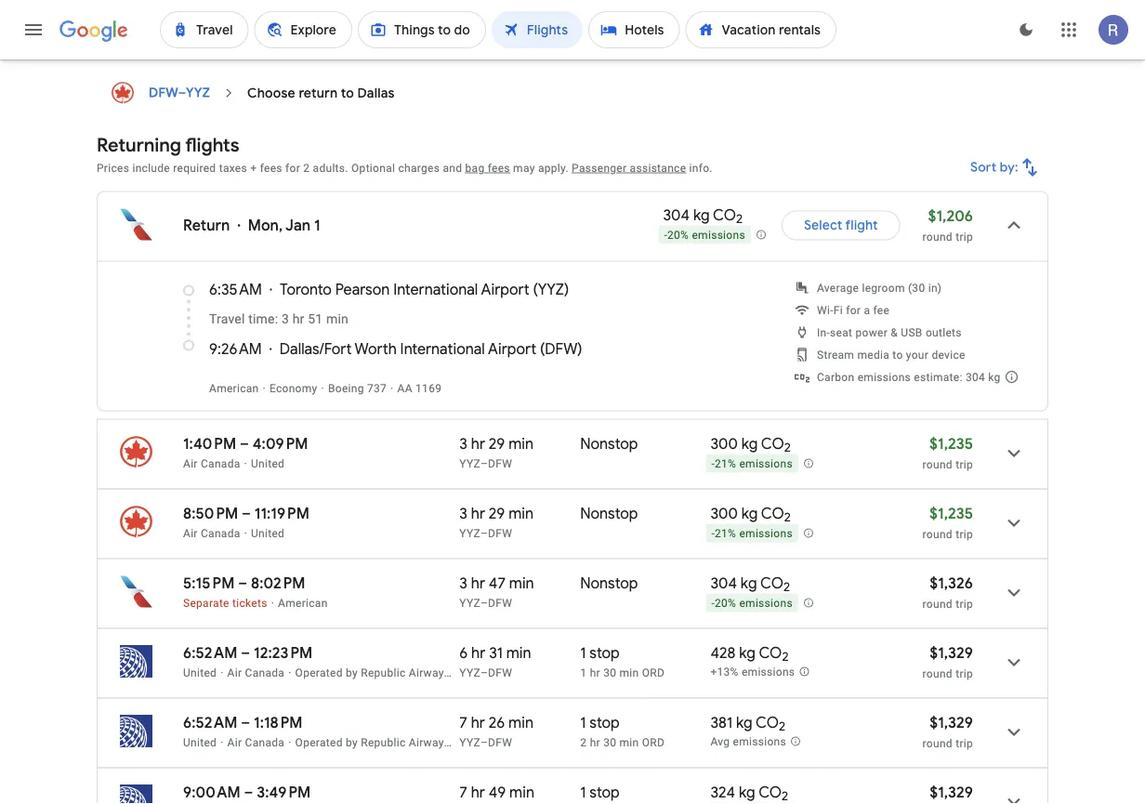 Task type: vqa. For each thing, say whether or not it's contained in the screenshot.
airport
yes



Task type: describe. For each thing, give the bounding box(es) containing it.
Arrival time: 8:02 PM. text field
[[251, 574, 305, 593]]

6:52 am for 6:52 am – 12:23 pm
[[183, 643, 238, 662]]

yyz for 6:52 am – 1:18 pm
[[460, 736, 481, 749]]

kg for flight details. leaves toronto pearson international airport at 5:15 pm on monday, january 1 and arrives at dallas/fort worth international airport at 8:02 pm on monday, january 1. image at the right bottom of page
[[741, 574, 757, 593]]

1169
[[416, 382, 442, 395]]

9:26 am
[[209, 339, 262, 358]]

8:02 pm
[[251, 574, 305, 593]]

- for 4:09 pm
[[712, 458, 715, 471]]

power
[[856, 326, 888, 339]]

47
[[489, 574, 506, 593]]

trip for 1:18 pm
[[956, 737, 973, 750]]

co for 1:40 pm – 4:09 pm
[[761, 434, 785, 453]]

1235 us dollars text field for 11:19 pm
[[930, 504, 973, 523]]

airlines button
[[294, 0, 383, 29]]

taxes
[[219, 161, 247, 174]]

0 vertical spatial 304
[[663, 205, 690, 224]]

times button
[[552, 0, 632, 29]]

1 vertical spatial 304
[[966, 370, 986, 384]]

dfw for 6:52 am – 1:18 pm
[[488, 736, 512, 749]]

dallas/fort worth international airport ( dfw )
[[280, 339, 583, 358]]

9:00 am
[[183, 783, 241, 802]]

bag
[[465, 161, 485, 174]]

usb
[[901, 326, 923, 339]]

wi-fi for a fee
[[817, 304, 890, 317]]

total duration 3 hr 47 min. element
[[460, 574, 580, 595]]

1 vertical spatial -20% emissions
[[712, 597, 793, 610]]

1:40 pm
[[183, 434, 236, 453]]

air canada down "leaves toronto pearson international airport at 6:52 am on monday, january 1 and arrives at dallas/fort worth international airport at 12:23 pm on monday, january 1." element
[[227, 666, 285, 679]]

stop for 1 stop 2 hr 30 min ord
[[590, 713, 620, 732]]

300 for 11:19 pm
[[711, 504, 738, 523]]

0 horizontal spatial american
[[209, 382, 259, 395]]

include
[[132, 161, 170, 174]]

canada down departure time: 1:40 pm. text field
[[201, 457, 240, 470]]

united down 26
[[479, 736, 512, 749]]

air down departure time: 8:50 pm. text box
[[183, 527, 198, 540]]

flight
[[846, 217, 878, 234]]

2 fees from the left
[[488, 161, 510, 174]]

required
[[173, 161, 216, 174]]

flight details. leaves toronto pearson international airport at 1:40 pm on monday, january 1 and arrives at dallas/fort worth international airport at 4:09 pm on monday, january 1. image
[[992, 431, 1037, 476]]

air canada down departure time: 8:50 pm. text box
[[183, 527, 240, 540]]

and
[[443, 161, 462, 174]]

dfw – yyz
[[149, 85, 210, 101]]

$1,235 for 1:40 pm – 4:09 pm
[[930, 434, 973, 453]]

leaves toronto pearson international airport at 9:00 am on monday, january 1 and arrives at dallas/fort worth international airport at 3:49 pm on monday, january 1. element
[[183, 783, 311, 802]]

min inside the 7 hr 26 min yyz – dfw
[[509, 713, 534, 732]]

hr inside the 7 hr 26 min yyz – dfw
[[471, 713, 485, 732]]

hr inside 6 hr 31 min yyz – dfw
[[471, 643, 486, 662]]

trip for 11:19 pm
[[956, 528, 973, 541]]

3:49 pm
[[257, 783, 311, 802]]

tickets
[[232, 596, 267, 609]]

charges
[[398, 161, 440, 174]]

all
[[132, 6, 148, 22]]

outlets
[[926, 326, 962, 339]]

express for 7 hr 26 min
[[515, 736, 556, 749]]

device
[[932, 348, 966, 361]]

) for dallas/fort worth international airport ( dfw )
[[578, 339, 583, 358]]

bags
[[402, 6, 432, 22]]

+13% emissions
[[711, 666, 795, 679]]

estimate:
[[914, 370, 963, 384]]

7 for 7 hr 49 min
[[460, 783, 468, 802]]

flight details. leaves toronto pearson international airport at 8:50 pm on monday, january 1 and arrives at dallas/fort worth international airport at 11:19 pm on monday, january 1. image
[[992, 501, 1037, 545]]

carbon
[[817, 370, 855, 384]]

total duration 7 hr 49 min. element
[[460, 783, 580, 804]]

6:52 am – 1:18 pm
[[183, 713, 303, 732]]

1 down the total duration 6 hr 31 min. element at the bottom of page
[[580, 666, 587, 679]]

emissions
[[650, 6, 711, 22]]

hr inside '1 stop 2 hr 30 min ord'
[[590, 736, 601, 749]]

3 1 stop flight. element from the top
[[580, 783, 620, 804]]

0 horizontal spatial 20%
[[668, 229, 689, 242]]

3 hr 29 min yyz – dfw for 11:19 pm
[[460, 504, 534, 540]]

300 for 4:09 pm
[[711, 434, 738, 453]]

1 for 1 stop 1 hr 30 min ord
[[580, 643, 586, 662]]

may
[[513, 161, 535, 174]]

Departure time: 5:15 PM. text field
[[183, 574, 235, 593]]

30 for 6 hr 31 min
[[604, 666, 617, 679]]

ord for 381
[[642, 736, 665, 749]]

381 kg co 2
[[711, 713, 786, 735]]

round for 12:23 pm
[[923, 667, 953, 680]]

to for media
[[893, 348, 903, 361]]

-21% emissions for 4:09 pm
[[712, 458, 793, 471]]

6:52 am – 12:23 pm
[[183, 643, 313, 662]]

toronto pearson international airport ( yyz )
[[280, 280, 569, 299]]

7 for 7 hr 26 min yyz – dfw
[[460, 713, 468, 732]]

united down 11:19 pm at the left
[[251, 527, 285, 540]]

dba for 6
[[453, 666, 476, 679]]

flights
[[185, 133, 240, 157]]

+13%
[[711, 666, 739, 679]]

$1,326
[[930, 574, 973, 593]]

airport for dallas/fort worth international airport
[[488, 339, 537, 358]]

co for 6:52 am – 1:18 pm
[[756, 713, 779, 732]]

return
[[183, 216, 230, 235]]

pearson
[[335, 280, 390, 299]]

select flight button
[[782, 203, 901, 248]]

layover (1 of 1) is a 2 hr 30 min layover at o'hare international airport in chicago. element
[[580, 735, 701, 750]]

0 vertical spatial -20% emissions
[[664, 229, 746, 242]]

kg for flight details. leaves toronto pearson international airport at 1:40 pm on monday, january 1 and arrives at dallas/fort worth international airport at 4:09 pm on monday, january 1. image
[[742, 434, 758, 453]]

aa 1169
[[397, 382, 442, 395]]

hr inside 1 stop 1 hr 30 min ord
[[590, 666, 601, 679]]

3 for 4:09 pm
[[460, 434, 468, 453]]

all filters
[[132, 6, 187, 22]]

flight details. leaves toronto pearson international airport at 5:15 pm on monday, january 1 and arrives at dallas/fort worth international airport at 8:02 pm on monday, january 1. image
[[992, 570, 1037, 615]]

by for 6:52 am – 12:23 pm
[[346, 666, 358, 679]]

choose return to dallas
[[247, 85, 395, 101]]

leaves toronto pearson international airport at 1:40 pm on monday, january 1 and arrives at dallas/fort worth international airport at 4:09 pm on monday, january 1. element
[[183, 434, 308, 453]]

– inside the 7 hr 26 min yyz – dfw
[[481, 736, 488, 749]]

- for 11:19 pm
[[712, 527, 715, 540]]

co for 5:15 pm – 8:02 pm
[[761, 574, 784, 593]]

a
[[864, 304, 870, 317]]

1 stop 2 hr 30 min ord
[[580, 713, 665, 749]]

in)
[[929, 281, 942, 294]]

428
[[711, 643, 736, 662]]

(30
[[908, 281, 925, 294]]

sort by: button
[[963, 145, 1049, 190]]

1 right jan
[[314, 216, 320, 235]]

0 horizontal spatial for
[[285, 161, 300, 174]]

aa
[[397, 382, 413, 395]]

operated for 1:18 pm
[[295, 736, 343, 749]]

airways for 6 hr 31 min
[[409, 666, 450, 679]]

&
[[891, 326, 898, 339]]

1 stop
[[580, 783, 620, 802]]

emissions button
[[639, 0, 743, 29]]

bag fees button
[[465, 161, 510, 174]]

layover (1 of 1) is a 1 hr 30 min layover at o'hare international airport in chicago. element
[[580, 665, 701, 680]]

all filters button
[[97, 0, 201, 29]]

1:40 pm – 4:09 pm
[[183, 434, 308, 453]]

carbon emissions estimate: 304 kilograms element
[[817, 370, 1001, 384]]

737
[[367, 382, 387, 395]]

flight details. leaves toronto pearson international airport at 9:00 am on monday, january 1 and arrives at dallas/fort worth international airport at 3:49 pm on monday, january 1. image
[[992, 780, 1037, 804]]

airlines
[[305, 6, 352, 22]]

seat
[[830, 326, 853, 339]]

4:09 pm
[[253, 434, 308, 453]]

324 kg co
[[711, 783, 782, 802]]

avg
[[711, 736, 730, 749]]

3 for 11:19 pm
[[460, 504, 468, 523]]

$1,329 for 381
[[930, 713, 973, 732]]

average legroom (30 in)
[[817, 281, 942, 294]]

11:19 pm
[[255, 504, 309, 523]]

sort
[[971, 159, 997, 176]]

connecting airports button
[[750, 0, 918, 29]]

returning flights main content
[[97, 74, 1049, 804]]

co for 6:52 am – 12:23 pm
[[759, 643, 782, 662]]

kg for flight details. leaves toronto pearson international airport at 9:00 am on monday, january 1 and arrives at dallas/fort worth international airport at 3:49 pm on monday, january 1. image
[[739, 783, 756, 802]]

air down "leaves toronto pearson international airport at 6:52 am on monday, january 1 and arrives at dallas/fort worth international airport at 12:23 pm on monday, january 1." element
[[227, 666, 242, 679]]

nonstop flight. element for 11:19 pm
[[580, 504, 638, 526]]

Arrival time: 9:26 AM. text field
[[209, 339, 262, 358]]

boeing 737
[[328, 382, 387, 395]]

express for 6 hr 31 min
[[515, 666, 556, 679]]

price button
[[471, 0, 545, 29]]

Arrival time: 3:49 PM. text field
[[257, 783, 311, 802]]

fi
[[834, 304, 843, 317]]

return
[[299, 85, 338, 101]]

air down departure time: 1:40 pm. text field
[[183, 457, 198, 470]]

kg for flight details. leaves toronto pearson international airport at 6:52 am on monday, january 1 and arrives at dallas/fort worth international airport at 12:23 pm on monday, january 1. 'image'
[[739, 643, 756, 662]]

1 for 1 stop 2 hr 30 min ord
[[580, 713, 586, 732]]

apply.
[[538, 161, 569, 174]]

2 inside 381 kg co 2
[[779, 719, 786, 735]]

economy
[[270, 382, 318, 395]]

times
[[564, 6, 600, 22]]

1326 US dollars text field
[[930, 574, 973, 593]]

international for worth
[[400, 339, 485, 358]]

fee
[[873, 304, 890, 317]]

dfw for 5:15 pm – 8:02 pm
[[488, 596, 512, 609]]

republic for 12:23 pm
[[361, 666, 406, 679]]

dfw for 8:50 pm – 11:19 pm
[[488, 527, 512, 540]]

stops button
[[209, 0, 286, 29]]

airport for toronto pearson international airport
[[481, 280, 530, 299]]

3 for 8:02 pm
[[460, 574, 468, 593]]

30 for 7 hr 26 min
[[604, 736, 617, 749]]



Task type: locate. For each thing, give the bounding box(es) containing it.
1 vertical spatial total duration 3 hr 29 min. element
[[460, 504, 580, 526]]

2 21% from the top
[[715, 527, 736, 540]]

2 nonstop from the top
[[580, 504, 638, 523]]

2 operated by republic airways dba united express from the top
[[295, 736, 556, 749]]

canada
[[201, 457, 240, 470], [201, 527, 240, 540], [245, 666, 285, 679], [245, 736, 285, 749]]

6:35 am
[[209, 280, 262, 299]]

2 ord from the top
[[642, 736, 665, 749]]

none search field containing all filters
[[97, 0, 1049, 60]]

dfw for 1:40 pm – 4:09 pm
[[488, 457, 512, 470]]

2 7 from the top
[[460, 783, 468, 802]]

dba for 7
[[453, 736, 476, 749]]

0 horizontal spatial )
[[564, 280, 569, 299]]

ord inside 1 stop 1 hr 30 min ord
[[642, 666, 665, 679]]

2 $1,235 from the top
[[930, 504, 973, 523]]

separate tickets
[[183, 596, 267, 609]]

0 vertical spatial ord
[[642, 666, 665, 679]]

2 operated from the top
[[295, 736, 343, 749]]

0 vertical spatial $1,329 round trip
[[923, 643, 973, 680]]

0 vertical spatial express
[[515, 666, 556, 679]]

nonstop for 4:09 pm
[[580, 434, 638, 453]]

to left your
[[893, 348, 903, 361]]

1 vertical spatial 20%
[[715, 597, 736, 610]]

round for 1:18 pm
[[923, 737, 953, 750]]

express down total duration 7 hr 26 min. element
[[515, 736, 556, 749]]

0 horizontal spatial (
[[533, 280, 538, 299]]

min inside 1 stop 1 hr 30 min ord
[[620, 666, 639, 679]]

$1,329 round trip up 1329 us dollars text box
[[923, 643, 973, 680]]

$1,329 for 428
[[930, 643, 973, 662]]

6:52 am left 1:18 pm text field
[[183, 713, 238, 732]]

( for dfw
[[540, 339, 545, 358]]

ord
[[642, 666, 665, 679], [642, 736, 665, 749]]

304 right estimate: at the right top of page
[[966, 370, 986, 384]]

2 vertical spatial nonstop flight. element
[[580, 574, 638, 595]]

1 29 from the top
[[489, 434, 505, 453]]

travel time: 3 hr 51 min
[[209, 311, 349, 327]]

1 $1,235 round trip from the top
[[923, 434, 973, 471]]

yyz for 5:15 pm – 8:02 pm
[[460, 596, 481, 609]]

dba
[[453, 666, 476, 679], [453, 736, 476, 749]]

united down 4:09 pm
[[251, 457, 285, 470]]

airways for 7 hr 26 min
[[409, 736, 450, 749]]

operated by republic airways dba united express down 26
[[295, 736, 556, 749]]

1235 us dollars text field left flight details. leaves toronto pearson international airport at 1:40 pm on monday, january 1 and arrives at dallas/fort worth international airport at 4:09 pm on monday, january 1. image
[[930, 434, 973, 453]]

round for 11:19 pm
[[923, 528, 953, 541]]

yyz for 6:52 am – 12:23 pm
[[460, 666, 481, 679]]

0 vertical spatial republic
[[361, 666, 406, 679]]

choose
[[247, 85, 296, 101]]

min inside 3 hr 47 min yyz – dfw
[[509, 574, 534, 593]]

21% for 4:09 pm
[[715, 458, 736, 471]]

1 vertical spatial by
[[346, 736, 358, 749]]

co inside 381 kg co 2
[[756, 713, 779, 732]]

dfw for 6:52 am – 12:23 pm
[[488, 666, 512, 679]]

304 down assistance
[[663, 205, 690, 224]]

returning
[[97, 133, 181, 157]]

0 vertical spatial airport
[[481, 280, 530, 299]]

round inside the $1,326 round trip
[[923, 597, 953, 610]]

nonstop flight. element
[[580, 434, 638, 456], [580, 504, 638, 526], [580, 574, 638, 595]]

1:18 pm
[[254, 713, 303, 732]]

1 stop from the top
[[590, 643, 620, 662]]

$1,329 round trip for 428
[[923, 643, 973, 680]]

0 vertical spatial total duration 3 hr 29 min. element
[[460, 434, 580, 456]]

20% down assistance
[[668, 229, 689, 242]]

0 vertical spatial 21%
[[715, 458, 736, 471]]

6 trip from the top
[[956, 737, 973, 750]]

express down the total duration 6 hr 31 min. element at the bottom of page
[[515, 666, 556, 679]]

1 vertical spatial 21%
[[715, 527, 736, 540]]

co
[[713, 205, 736, 224], [761, 434, 785, 453], [761, 504, 785, 523], [761, 574, 784, 593], [759, 643, 782, 662], [756, 713, 779, 732], [759, 783, 782, 802]]

3 hr 29 min yyz – dfw
[[460, 434, 534, 470], [460, 504, 534, 540]]

2 1 stop flight. element from the top
[[580, 713, 620, 735]]

0 vertical spatial 7
[[460, 713, 468, 732]]

1 vertical spatial 30
[[604, 736, 617, 749]]

1 up layover (1 of 1) is a 1 hr 30 min layover at o'hare international airport in chicago. element
[[580, 643, 586, 662]]

2 horizontal spatial 304
[[966, 370, 986, 384]]

2 -21% emissions from the top
[[712, 527, 793, 540]]

1 vertical spatial $1,329 round trip
[[923, 713, 973, 750]]

2 300 kg co 2 from the top
[[711, 504, 791, 525]]

0 vertical spatial 1329 us dollars text field
[[930, 643, 973, 662]]

-20% emissions up 428 kg co 2
[[712, 597, 793, 610]]

9:00 am – 3:49 pm
[[183, 783, 311, 802]]

6:52 am for 6:52 am – 1:18 pm
[[183, 713, 238, 732]]

american down arrival time: 8:02 pm. text field
[[278, 596, 328, 609]]

operated by republic airways dba united express down 6
[[295, 666, 556, 679]]

for left a
[[846, 304, 861, 317]]

0 vertical spatial 20%
[[668, 229, 689, 242]]

1 up layover (1 of 1) is a 2 hr 30 min layover at o'hare international airport in chicago. element
[[580, 713, 586, 732]]

Departure time: 9:00 AM. text field
[[183, 783, 241, 802]]

1 stop flight. element for 6 hr 31 min
[[580, 643, 620, 665]]

airways
[[409, 666, 450, 679], [409, 736, 450, 749]]

1 total duration 3 hr 29 min. element from the top
[[460, 434, 580, 456]]

1 horizontal spatial for
[[846, 304, 861, 317]]

30 inside '1 stop 2 hr 30 min ord'
[[604, 736, 617, 749]]

1 by from the top
[[346, 666, 358, 679]]

7 hr 26 min yyz – dfw
[[460, 713, 534, 749]]

6 round from the top
[[923, 737, 953, 750]]

nonstop flight. element for 8:02 pm
[[580, 574, 638, 595]]

1 dba from the top
[[453, 666, 476, 679]]

trip up 1329 us dollars text box
[[956, 667, 973, 680]]

 image
[[271, 596, 274, 609]]

2 inside 428 kg co 2
[[782, 649, 789, 665]]

0 vertical spatial 3 hr 29 min yyz – dfw
[[460, 434, 534, 470]]

1329 us dollars text field down the $1,326 round trip
[[930, 643, 973, 662]]

1 300 kg co 2 from the top
[[711, 434, 791, 456]]

total duration 3 hr 29 min. element for 4:09 pm
[[460, 434, 580, 456]]

1 stop flight. element down layover (1 of 1) is a 2 hr 30 min layover at o'hare international airport in chicago. element
[[580, 783, 620, 804]]

hr
[[293, 311, 304, 327], [471, 434, 485, 453], [471, 504, 485, 523], [471, 574, 485, 593], [471, 643, 486, 662], [590, 666, 601, 679], [471, 713, 485, 732], [590, 736, 601, 749], [471, 783, 485, 802]]

round down $1,206
[[923, 230, 953, 243]]

min inside '1 stop 2 hr 30 min ord'
[[620, 736, 639, 749]]

1329 US dollars text field
[[930, 643, 973, 662], [930, 783, 973, 802]]

1 vertical spatial republic
[[361, 736, 406, 749]]

5:15 pm
[[183, 574, 235, 593]]

stop down layover (1 of 1) is a 2 hr 30 min layover at o'hare international airport in chicago. element
[[590, 783, 620, 802]]

304 up 428
[[711, 574, 737, 593]]

-21% emissions
[[712, 458, 793, 471], [712, 527, 793, 540]]

1 horizontal spatial to
[[893, 348, 903, 361]]

300 kg co 2 for 11:19 pm
[[711, 504, 791, 525]]

Departure time: 6:52 AM. text field
[[183, 713, 238, 732]]

1 vertical spatial to
[[893, 348, 903, 361]]

ord for 428
[[642, 666, 665, 679]]

3 round from the top
[[923, 528, 953, 541]]

operated by republic airways dba united express for 6
[[295, 666, 556, 679]]

1 horizontal spatial 20%
[[715, 597, 736, 610]]

2 1329 us dollars text field from the top
[[930, 783, 973, 802]]

29 for 1:40 pm – 4:09 pm
[[489, 434, 505, 453]]

2 vertical spatial nonstop
[[580, 574, 638, 593]]

-20% emissions down assistance
[[664, 229, 746, 242]]

1 1329 us dollars text field from the top
[[930, 643, 973, 662]]

stop inside 1 stop 1 hr 30 min ord
[[590, 643, 620, 662]]

1 stop flight. element down layover (1 of 1) is a 1 hr 30 min layover at o'hare international airport in chicago. element
[[580, 713, 620, 735]]

dba down total duration 7 hr 26 min. element
[[453, 736, 476, 749]]

average
[[817, 281, 859, 294]]

3 $1,329 from the top
[[930, 783, 973, 802]]

international for pearson
[[393, 280, 478, 299]]

0 vertical spatial airways
[[409, 666, 450, 679]]

3 trip from the top
[[956, 528, 973, 541]]

6 hr 31 min yyz – dfw
[[460, 643, 531, 679]]

0 vertical spatial -21% emissions
[[712, 458, 793, 471]]

hr inside 3 hr 47 min yyz – dfw
[[471, 574, 485, 593]]

$1,235 round trip
[[923, 434, 973, 471], [923, 504, 973, 541]]

1 trip from the top
[[956, 230, 973, 243]]

3 hr 47 min yyz – dfw
[[460, 574, 534, 609]]

leaves toronto pearson international airport at 6:52 am on monday, january 1 and arrives at dallas/fort worth international airport at 12:23 pm on monday, january 1. element
[[183, 643, 313, 662]]

trip inside the $1,326 round trip
[[956, 597, 973, 610]]

round inside the $1,206 round trip
[[923, 230, 953, 243]]

304
[[663, 205, 690, 224], [966, 370, 986, 384], [711, 574, 737, 593]]

operated by republic airways dba united express
[[295, 666, 556, 679], [295, 736, 556, 749]]

dfw inside 3 hr 47 min yyz – dfw
[[488, 596, 512, 609]]

trip for 4:09 pm
[[956, 458, 973, 471]]

1 round from the top
[[923, 230, 953, 243]]

$1,235 round trip up $1,326
[[923, 504, 973, 541]]

30 up the 1 stop
[[604, 736, 617, 749]]

304 kg co 2 up 428 kg co 2
[[711, 574, 790, 595]]

canada down 1:18 pm on the bottom
[[245, 736, 285, 749]]

0 vertical spatial for
[[285, 161, 300, 174]]

0 vertical spatial operated
[[295, 666, 343, 679]]

co for 8:50 pm – 11:19 pm
[[761, 504, 785, 523]]

stop for 1 stop 1 hr 30 min ord
[[590, 643, 620, 662]]

yyz inside 6 hr 31 min yyz – dfw
[[460, 666, 481, 679]]

300 kg co 2
[[711, 434, 791, 456], [711, 504, 791, 525]]

1 vertical spatial operated by republic airways dba united express
[[295, 736, 556, 749]]

1 vertical spatial 1235 us dollars text field
[[930, 504, 973, 523]]

kg inside 381 kg co 2
[[736, 713, 753, 732]]

2 republic from the top
[[361, 736, 406, 749]]

1 vertical spatial nonstop
[[580, 504, 638, 523]]

1 vertical spatial (
[[540, 339, 545, 358]]

legroom
[[862, 281, 905, 294]]

united down 31
[[479, 666, 512, 679]]

1 operated from the top
[[295, 666, 343, 679]]

1 vertical spatial airways
[[409, 736, 450, 749]]

1 7 from the top
[[460, 713, 468, 732]]

international up dallas/fort worth international airport ( dfw )
[[393, 280, 478, 299]]

round down $1,326
[[923, 597, 953, 610]]

Arrival time: 1:18 PM. text field
[[254, 713, 303, 732]]

5 trip from the top
[[956, 667, 973, 680]]

Departure time: 6:35 AM. text field
[[209, 280, 262, 299]]

2 by from the top
[[346, 736, 358, 749]]

stops
[[220, 6, 255, 22]]

1 down '1 stop 2 hr 30 min ord'
[[580, 783, 586, 802]]

1 3 hr 29 min yyz – dfw from the top
[[460, 434, 534, 470]]

304 kg co 2 down assistance
[[663, 205, 743, 227]]

49
[[489, 783, 506, 802]]

5:15 pm – 8:02 pm
[[183, 574, 305, 593]]

2 30 from the top
[[604, 736, 617, 749]]

1 $1,235 from the top
[[930, 434, 973, 453]]

1 vertical spatial 29
[[489, 504, 505, 523]]

trip down 1329 us dollars text box
[[956, 737, 973, 750]]

united down 6:52 am text box
[[183, 666, 217, 679]]

1 $1,329 round trip from the top
[[923, 643, 973, 680]]

1 vertical spatial 3 hr 29 min yyz – dfw
[[460, 504, 534, 540]]

0 vertical spatial international
[[393, 280, 478, 299]]

1 6:52 am from the top
[[183, 643, 238, 662]]

2 vertical spatial stop
[[590, 783, 620, 802]]

1 -21% emissions from the top
[[712, 458, 793, 471]]

0 vertical spatial )
[[564, 280, 569, 299]]

8:50 pm – 11:19 pm
[[183, 504, 309, 523]]

fees right bag
[[488, 161, 510, 174]]

2 vertical spatial 304
[[711, 574, 737, 593]]

3 nonstop from the top
[[580, 574, 638, 593]]

total duration 3 hr 29 min. element for 11:19 pm
[[460, 504, 580, 526]]

returning flights
[[97, 133, 240, 157]]

0 vertical spatial 1 stop flight. element
[[580, 643, 620, 665]]

sort by:
[[971, 159, 1019, 176]]

dfw inside 6 hr 31 min yyz – dfw
[[488, 666, 512, 679]]

$1,235 for 8:50 pm – 11:19 pm
[[930, 504, 973, 523]]

Arrival time: 11:19 PM. text field
[[255, 504, 309, 523]]

republic
[[361, 666, 406, 679], [361, 736, 406, 749]]

1 express from the top
[[515, 666, 556, 679]]

international
[[393, 280, 478, 299], [400, 339, 485, 358]]

1 vertical spatial american
[[278, 596, 328, 609]]

flight details. leaves toronto pearson international airport at 6:52 am on monday, january 1 and arrives at dallas/fort worth international airport at 1:18 pm on monday, january 1. image
[[992, 710, 1037, 754]]

$1,235 left flight details. leaves toronto pearson international airport at 8:50 pm on monday, january 1 and arrives at dallas/fort worth international airport at 11:19 pm on monday, january 1. icon
[[930, 504, 973, 523]]

air canada down departure time: 1:40 pm. text field
[[183, 457, 240, 470]]

kg inside 428 kg co 2
[[739, 643, 756, 662]]

stop up layover (1 of 1) is a 2 hr 30 min layover at o'hare international airport in chicago. element
[[590, 713, 620, 732]]

1 30 from the top
[[604, 666, 617, 679]]

operated down 12:23 pm
[[295, 666, 343, 679]]

4 round from the top
[[923, 597, 953, 610]]

6:52 am down separate
[[183, 643, 238, 662]]

1 vertical spatial stop
[[590, 713, 620, 732]]

29 for 8:50 pm – 11:19 pm
[[489, 504, 505, 523]]

2 vertical spatial 1 stop flight. element
[[580, 783, 620, 804]]

1 vertical spatial for
[[846, 304, 861, 317]]

2 nonstop flight. element from the top
[[580, 504, 638, 526]]

round up $1,326
[[923, 528, 953, 541]]

international up 1169
[[400, 339, 485, 358]]

0 vertical spatial $1,329
[[930, 643, 973, 662]]

0 vertical spatial (
[[533, 280, 538, 299]]

30 inside 1 stop 1 hr 30 min ord
[[604, 666, 617, 679]]

$1,235 round trip left flight details. leaves toronto pearson international airport at 1:40 pm on monday, january 1 and arrives at dallas/fort worth international airport at 4:09 pm on monday, january 1. image
[[923, 434, 973, 471]]

2 round from the top
[[923, 458, 953, 471]]

yyz for 8:50 pm – 11:19 pm
[[460, 527, 481, 540]]

optional
[[351, 161, 395, 174]]

None search field
[[97, 0, 1049, 60]]

leaves toronto pearson international airport at 5:15 pm on monday, january 1 and arrives at dallas/fort worth international airport at 8:02 pm on monday, january 1. element
[[183, 574, 305, 593]]

2 trip from the top
[[956, 458, 973, 471]]

1 vertical spatial nonstop flight. element
[[580, 504, 638, 526]]

Arrival time: 12:23 PM. text field
[[254, 643, 313, 662]]

to for return
[[341, 85, 354, 101]]

$1,235 round trip for 11:19 pm
[[923, 504, 973, 541]]

2 stop from the top
[[590, 713, 620, 732]]

trip inside the $1,206 round trip
[[956, 230, 973, 243]]

in-seat power & usb outlets
[[817, 326, 962, 339]]

round down 1329 us dollars text box
[[923, 737, 953, 750]]

filters
[[151, 6, 187, 22]]

1 horizontal spatial (
[[540, 339, 545, 358]]

1 vertical spatial ord
[[642, 736, 665, 749]]

0 horizontal spatial 304
[[663, 205, 690, 224]]

leaves toronto pearson international airport at 8:50 pm on monday, january 1 and arrives at dallas/fort worth international airport at 11:19 pm on monday, january 1. element
[[183, 504, 309, 523]]

20% up 428
[[715, 597, 736, 610]]

1 republic from the top
[[361, 666, 406, 679]]

operated by republic airways dba united express for 7
[[295, 736, 556, 749]]

Arrival time: 4:09 PM. text field
[[253, 434, 308, 453]]

airports
[[837, 6, 886, 22]]

1235 us dollars text field for 4:09 pm
[[930, 434, 973, 453]]

3 inside 3 hr 47 min yyz – dfw
[[460, 574, 468, 593]]

3 nonstop flight. element from the top
[[580, 574, 638, 595]]

0 vertical spatial to
[[341, 85, 354, 101]]

( for yyz
[[533, 280, 538, 299]]

round for 4:09 pm
[[923, 458, 953, 471]]

2 total duration 3 hr 29 min. element from the top
[[460, 504, 580, 526]]

1 nonstop from the top
[[580, 434, 638, 453]]

1 vertical spatial 304 kg co 2
[[711, 574, 790, 595]]

round left flight details. leaves toronto pearson international airport at 1:40 pm on monday, january 1 and arrives at dallas/fort worth international airport at 4:09 pm on monday, january 1. image
[[923, 458, 953, 471]]

trip up $1,326
[[956, 528, 973, 541]]

1 vertical spatial 1 stop flight. element
[[580, 713, 620, 735]]

for
[[285, 161, 300, 174], [846, 304, 861, 317]]

flight details. leaves toronto pearson international airport at 6:52 am on monday, january 1 and arrives at dallas/fort worth international airport at 12:23 pm on monday, january 1. image
[[992, 640, 1037, 685]]

2 vertical spatial $1,329
[[930, 783, 973, 802]]

2
[[303, 161, 310, 174], [736, 211, 743, 227], [785, 440, 791, 456], [785, 510, 791, 525], [784, 579, 790, 595], [782, 649, 789, 665], [779, 719, 786, 735], [580, 736, 587, 749]]

2 3 hr 29 min yyz – dfw from the top
[[460, 504, 534, 540]]

air down 6:52 am – 1:18 pm
[[227, 736, 242, 749]]

3
[[282, 311, 289, 327], [460, 434, 468, 453], [460, 504, 468, 523], [460, 574, 468, 593]]

fees right +
[[260, 161, 282, 174]]

2 $1,329 from the top
[[930, 713, 973, 732]]

1 vertical spatial $1,235
[[930, 504, 973, 523]]

1 vertical spatial dba
[[453, 736, 476, 749]]

300 kg co 2 for 4:09 pm
[[711, 434, 791, 456]]

1206 US dollars text field
[[928, 206, 973, 225]]

1 stop flight. element up '1 stop 2 hr 30 min ord'
[[580, 643, 620, 665]]

7 left 26
[[460, 713, 468, 732]]

1 horizontal spatial american
[[278, 596, 328, 609]]

0 horizontal spatial to
[[341, 85, 354, 101]]

total duration 6 hr 31 min. element
[[460, 643, 580, 665]]

2 300 from the top
[[711, 504, 738, 523]]

0 vertical spatial nonstop flight. element
[[580, 434, 638, 456]]

by
[[346, 666, 358, 679], [346, 736, 358, 749]]

$1,329 left flight details. leaves toronto pearson international airport at 6:52 am on monday, january 1 and arrives at dallas/fort worth international airport at 1:18 pm on monday, january 1. image at the right of page
[[930, 713, 973, 732]]

– inside 3 hr 47 min yyz – dfw
[[481, 596, 488, 609]]

2 $1,235 round trip from the top
[[923, 504, 973, 541]]

1 vertical spatial 7
[[460, 783, 468, 802]]

0 vertical spatial $1,235 round trip
[[923, 434, 973, 471]]

– inside 6 hr 31 min yyz – dfw
[[481, 666, 488, 679]]

1 vertical spatial operated
[[295, 736, 343, 749]]

0 vertical spatial 300
[[711, 434, 738, 453]]

operated for 12:23 pm
[[295, 666, 343, 679]]

american down 9:26 am
[[209, 382, 259, 395]]

select
[[804, 217, 843, 234]]

carbon emissions estimate: 304 kg
[[817, 370, 1001, 384]]

1 ord from the top
[[642, 666, 665, 679]]

airways left 6 hr 31 min yyz – dfw on the left of page
[[409, 666, 450, 679]]

7 left 49
[[460, 783, 468, 802]]

2 29 from the top
[[489, 504, 505, 523]]

1 vertical spatial 6:52 am
[[183, 713, 238, 732]]

round up 1329 us dollars text box
[[923, 667, 953, 680]]

kg for flight details. leaves toronto pearson international airport at 6:52 am on monday, january 1 and arrives at dallas/fort worth international airport at 1:18 pm on monday, january 1. image at the right of page
[[736, 713, 753, 732]]

nonstop for 11:19 pm
[[580, 504, 638, 523]]

6
[[460, 643, 468, 662]]

) for toronto pearson international airport ( yyz )
[[564, 280, 569, 299]]

1 for 1 stop
[[580, 783, 586, 802]]

nonstop flight. element for 4:09 pm
[[580, 434, 638, 456]]

0 vertical spatial nonstop
[[580, 434, 638, 453]]

Departure time: 1:40 PM. text field
[[183, 434, 236, 453]]

0 vertical spatial 30
[[604, 666, 617, 679]]

connecting
[[762, 6, 834, 22]]

- for 8:02 pm
[[712, 597, 715, 610]]

dallas
[[357, 85, 395, 101]]

1 airways from the top
[[409, 666, 450, 679]]

0 vertical spatial 304 kg co 2
[[663, 205, 743, 227]]

1 21% from the top
[[715, 458, 736, 471]]

1 vertical spatial 300 kg co 2
[[711, 504, 791, 525]]

1 horizontal spatial 304
[[711, 574, 737, 593]]

trip down 1326 us dollars text box in the right of the page
[[956, 597, 973, 610]]

4 trip from the top
[[956, 597, 973, 610]]

airways left the 7 hr 26 min yyz – dfw at bottom
[[409, 736, 450, 749]]

$1,329 round trip for 381
[[923, 713, 973, 750]]

leaves toronto pearson international airport at 6:52 am on monday, january 1 and arrives at dallas/fort worth international airport at 1:18 pm on monday, january 1. element
[[183, 713, 303, 732]]

2 express from the top
[[515, 736, 556, 749]]

5 round from the top
[[923, 667, 953, 680]]

mon,
[[248, 216, 283, 235]]

1 vertical spatial $1,329
[[930, 713, 973, 732]]

2 airways from the top
[[409, 736, 450, 749]]

separate
[[183, 596, 229, 609]]

1 horizontal spatial fees
[[488, 161, 510, 174]]

2 6:52 am from the top
[[183, 713, 238, 732]]

1 fees from the left
[[260, 161, 282, 174]]

1
[[314, 216, 320, 235], [580, 643, 586, 662], [580, 666, 587, 679], [580, 713, 586, 732], [580, 783, 586, 802]]

1235 US dollars text field
[[930, 434, 973, 453], [930, 504, 973, 523]]

yyz inside 3 hr 47 min yyz – dfw
[[460, 596, 481, 609]]

30 up '1 stop 2 hr 30 min ord'
[[604, 666, 617, 679]]

3 hr 29 min yyz – dfw for 4:09 pm
[[460, 434, 534, 470]]

0 vertical spatial 6:52 am
[[183, 643, 238, 662]]

media
[[858, 348, 890, 361]]

1 vertical spatial )
[[578, 339, 583, 358]]

1329 us dollars text field left flight details. leaves toronto pearson international airport at 9:00 am on monday, january 1 and arrives at dallas/fort worth international airport at 3:49 pm on monday, january 1. image
[[930, 783, 973, 802]]

select flight
[[804, 217, 878, 234]]

trip for 8:02 pm
[[956, 597, 973, 610]]

time:
[[248, 311, 278, 327]]

1 300 from the top
[[711, 434, 738, 453]]

ord up '1 stop 2 hr 30 min ord'
[[642, 666, 665, 679]]

21% for 11:19 pm
[[715, 527, 736, 540]]

trip for 12:23 pm
[[956, 667, 973, 680]]

0 vertical spatial $1,235
[[930, 434, 973, 453]]

united down 6:52 am text field
[[183, 736, 217, 749]]

324
[[711, 783, 736, 802]]

for left adults.
[[285, 161, 300, 174]]

main menu image
[[22, 19, 45, 41]]

canada down "leaves toronto pearson international airport at 6:52 am on monday, january 1 and arrives at dallas/fort worth international airport at 12:23 pm on monday, january 1." element
[[245, 666, 285, 679]]

air canada down the leaves toronto pearson international airport at 6:52 am on monday, january 1 and arrives at dallas/fort worth international airport at 1:18 pm on monday, january 1. element
[[227, 736, 285, 749]]

change appearance image
[[1004, 7, 1049, 52]]

0 vertical spatial 300 kg co 2
[[711, 434, 791, 456]]

express
[[515, 666, 556, 679], [515, 736, 556, 749]]

round for 8:02 pm
[[923, 597, 953, 610]]

stop for 1 stop
[[590, 783, 620, 802]]

stop inside '1 stop 2 hr 30 min ord'
[[590, 713, 620, 732]]

1 1235 us dollars text field from the top
[[930, 434, 973, 453]]

1 vertical spatial 300
[[711, 504, 738, 523]]

price
[[482, 6, 513, 22]]

total duration 7 hr 26 min. element
[[460, 713, 580, 735]]

2 inside '1 stop 2 hr 30 min ord'
[[580, 736, 587, 749]]

-21% emissions for 11:19 pm
[[712, 527, 793, 540]]

co inside 428 kg co 2
[[759, 643, 782, 662]]

yyz for 1:40 pm – 4:09 pm
[[460, 457, 481, 470]]

$1,329 left flight details. leaves toronto pearson international airport at 9:00 am on monday, january 1 and arrives at dallas/fort worth international airport at 3:49 pm on monday, january 1. image
[[930, 783, 973, 802]]

1 vertical spatial $1,235 round trip
[[923, 504, 973, 541]]

trip down $1,206
[[956, 230, 973, 243]]

avg emissions
[[711, 736, 787, 749]]

Departure time: 8:50 PM. text field
[[183, 504, 238, 523]]

2 dba from the top
[[453, 736, 476, 749]]

1 vertical spatial -21% emissions
[[712, 527, 793, 540]]

1 operated by republic airways dba united express from the top
[[295, 666, 556, 679]]

bags button
[[391, 0, 463, 29]]

operated
[[295, 666, 343, 679], [295, 736, 343, 749]]

republic for 1:18 pm
[[361, 736, 406, 749]]

ord left avg
[[642, 736, 665, 749]]

7
[[460, 713, 468, 732], [460, 783, 468, 802]]

kg for flight details. leaves toronto pearson international airport at 8:50 pm on monday, january 1 and arrives at dallas/fort worth international airport at 11:19 pm on monday, january 1. icon
[[742, 504, 758, 523]]

1 $1,329 from the top
[[930, 643, 973, 662]]

stop up layover (1 of 1) is a 1 hr 30 min layover at o'hare international airport in chicago. element
[[590, 643, 620, 662]]

1235 us dollars text field left flight details. leaves toronto pearson international airport at 8:50 pm on monday, january 1 and arrives at dallas/fort worth international airport at 11:19 pm on monday, january 1. icon
[[930, 504, 973, 523]]

1 inside '1 stop 2 hr 30 min ord'
[[580, 713, 586, 732]]

total duration 3 hr 29 min. element
[[460, 434, 580, 456], [460, 504, 580, 526]]

canada down departure time: 8:50 pm. text box
[[201, 527, 240, 540]]

$1,235 round trip for 4:09 pm
[[923, 434, 973, 471]]

0 vertical spatial operated by republic airways dba united express
[[295, 666, 556, 679]]

1 vertical spatial 1329 us dollars text field
[[930, 783, 973, 802]]

operated down 1:18 pm on the bottom
[[295, 736, 343, 749]]

1 nonstop flight. element from the top
[[580, 434, 638, 456]]

0 vertical spatial stop
[[590, 643, 620, 662]]

0 vertical spatial by
[[346, 666, 358, 679]]

$1,235 left flight details. leaves toronto pearson international airport at 1:40 pm on monday, january 1 and arrives at dallas/fort worth international airport at 4:09 pm on monday, january 1. image
[[930, 434, 973, 453]]

0 vertical spatial dba
[[453, 666, 476, 679]]

assistance
[[630, 161, 686, 174]]

1 stop flight. element for 7 hr 26 min
[[580, 713, 620, 735]]

Departure time: 6:52 AM. text field
[[183, 643, 238, 662]]

nonstop for 8:02 pm
[[580, 574, 638, 593]]

stream
[[817, 348, 855, 361]]

dba down 6
[[453, 666, 476, 679]]

prices
[[97, 161, 129, 174]]

yyz inside the 7 hr 26 min yyz – dfw
[[460, 736, 481, 749]]

ord inside '1 stop 2 hr 30 min ord'
[[642, 736, 665, 749]]

0 vertical spatial american
[[209, 382, 259, 395]]

round
[[923, 230, 953, 243], [923, 458, 953, 471], [923, 528, 953, 541], [923, 597, 953, 610], [923, 667, 953, 680], [923, 737, 953, 750]]

1 vertical spatial express
[[515, 736, 556, 749]]

1329 US dollars text field
[[930, 713, 973, 732]]

1 vertical spatial international
[[400, 339, 485, 358]]

min inside 6 hr 31 min yyz – dfw
[[506, 643, 531, 662]]

7 hr 49 min
[[460, 783, 535, 802]]

trip left flight details. leaves toronto pearson international airport at 1:40 pm on monday, january 1 and arrives at dallas/fort worth international airport at 4:09 pm on monday, january 1. image
[[956, 458, 973, 471]]

2 1235 us dollars text field from the top
[[930, 504, 973, 523]]

7 inside the 7 hr 26 min yyz – dfw
[[460, 713, 468, 732]]

toronto
[[280, 280, 332, 299]]

yyz
[[186, 85, 210, 101], [538, 280, 564, 299], [460, 457, 481, 470], [460, 527, 481, 540], [460, 596, 481, 609], [460, 666, 481, 679], [460, 736, 481, 749]]

1 horizontal spatial )
[[578, 339, 583, 358]]

$1,206 round trip
[[923, 206, 973, 243]]

$1,329 down the $1,326 round trip
[[930, 643, 973, 662]]

2 $1,329 round trip from the top
[[923, 713, 973, 750]]

1 stop 1 hr 30 min ord
[[580, 643, 665, 679]]

stream media to your device
[[817, 348, 966, 361]]

1 stop flight. element
[[580, 643, 620, 665], [580, 713, 620, 735], [580, 783, 620, 804]]

$1,329 round trip left flight details. leaves toronto pearson international airport at 6:52 am on monday, january 1 and arrives at dallas/fort worth international airport at 1:18 pm on monday, january 1. image at the right of page
[[923, 713, 973, 750]]

in-
[[817, 326, 830, 339]]

20%
[[668, 229, 689, 242], [715, 597, 736, 610]]

3 stop from the top
[[590, 783, 620, 802]]

0 horizontal spatial fees
[[260, 161, 282, 174]]

1 vertical spatial airport
[[488, 339, 537, 358]]

to left dallas in the left top of the page
[[341, 85, 354, 101]]

dfw inside the 7 hr 26 min yyz – dfw
[[488, 736, 512, 749]]

1 1 stop flight. element from the top
[[580, 643, 620, 665]]

0 vertical spatial 1235 us dollars text field
[[930, 434, 973, 453]]



